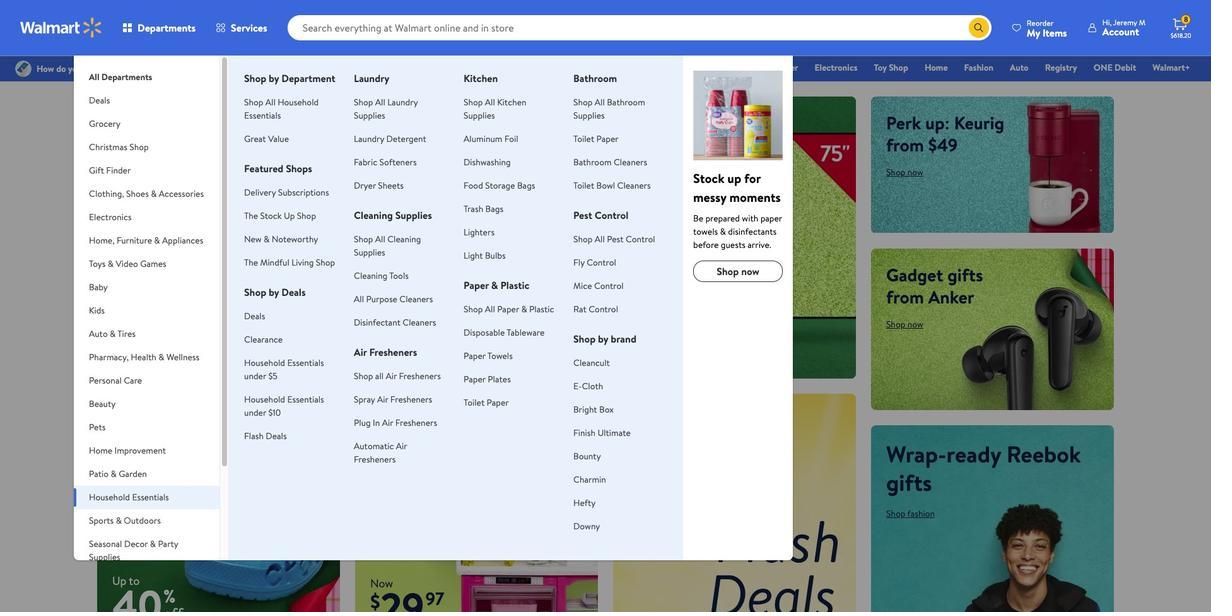 Task type: describe. For each thing, give the bounding box(es) containing it.
& right sports
[[116, 514, 122, 527]]

paper down disposable
[[464, 350, 486, 362]]

seasonal decor & party supplies
[[89, 538, 178, 564]]

shop down in
[[370, 441, 390, 454]]

christmas shop for christmas shop link
[[679, 61, 740, 74]]

all purpose cleaners link
[[354, 293, 433, 305]]

hi,
[[1103, 17, 1112, 28]]

shop now for gadget gifts from anker
[[887, 318, 924, 330]]

now for crocs for your crew
[[134, 327, 150, 340]]

cleaning tools
[[354, 270, 409, 282]]

all up deals dropdown button
[[89, 71, 99, 83]]

shop down subscriptions
[[297, 210, 316, 222]]

spray air fresheners
[[354, 393, 433, 406]]

& inside seasonal decor & party supplies
[[150, 538, 156, 550]]

supplies down sheets
[[396, 208, 432, 222]]

all left purpose
[[354, 293, 364, 305]]

shop down the mindful
[[244, 285, 266, 299]]

& inside 'dropdown button'
[[111, 468, 117, 480]]

cleaners down all purpose cleaners link
[[403, 316, 436, 329]]

living
[[292, 256, 314, 269]]

pharmacy, health & wellness
[[89, 351, 200, 364]]

search icon image
[[974, 23, 985, 33]]

fashion
[[965, 61, 994, 74]]

laundry for laundry
[[354, 71, 390, 85]]

wrap-ready reebok gifts
[[887, 438, 1082, 498]]

shop all pest control
[[574, 233, 656, 246]]

now for gadget gifts from anker
[[908, 318, 924, 330]]

now for select lego® sets up to 20% off
[[134, 166, 150, 179]]

Search search field
[[288, 15, 992, 40]]

0 vertical spatial plastic
[[501, 278, 530, 292]]

fabric
[[354, 156, 378, 169]]

fabric softeners link
[[354, 156, 417, 169]]

control down the pest control
[[626, 233, 656, 246]]

all for laundry
[[375, 96, 386, 109]]

home for home
[[925, 61, 948, 74]]

toys & video games
[[89, 258, 166, 270]]

shop now inside shop now 'link'
[[717, 264, 760, 278]]

deals link for clearance
[[244, 310, 265, 323]]

under for household essentials under $5
[[244, 370, 266, 382]]

softeners
[[380, 156, 417, 169]]

garden
[[119, 468, 147, 480]]

shop now for select lego® sets up to 20% off
[[112, 166, 150, 179]]

home,
[[89, 234, 115, 247]]

gift for gift finder link
[[756, 61, 772, 74]]

off inside select lego® sets up to 20% off
[[149, 133, 172, 157]]

0 horizontal spatial stock
[[260, 210, 282, 222]]

household for household essentials
[[89, 491, 130, 504]]

christmas shop for christmas shop dropdown button
[[89, 141, 149, 153]]

rat
[[574, 303, 587, 316]]

auto link
[[1005, 61, 1035, 74]]

from inside perk up: keurig from $49
[[887, 133, 925, 157]]

shop all bathroom supplies link
[[574, 96, 646, 122]]

video
[[116, 258, 138, 270]]

essentials down search search field
[[625, 61, 663, 74]]

cleaners up toilet bowl cleaners
[[614, 156, 648, 169]]

supplies for bathroom
[[574, 109, 605, 122]]

anker
[[929, 284, 975, 309]]

cleaning for cleaning supplies
[[354, 208, 393, 222]]

cleaning supplies
[[354, 208, 432, 222]]

deals for deals dropdown button
[[89, 94, 110, 107]]

furniture
[[117, 234, 152, 247]]

seasonal decor & party supplies button
[[74, 533, 220, 569]]

toilet bowl cleaners link
[[574, 179, 651, 192]]

1 vertical spatial all
[[375, 370, 384, 382]]

control for pest control
[[595, 208, 629, 222]]

disinfectant
[[354, 316, 401, 329]]

toilet for the toilet bowl cleaners 'link'
[[574, 179, 595, 192]]

1 vertical spatial toilet paper link
[[464, 396, 509, 409]]

bright
[[574, 403, 598, 416]]

shop right toy
[[889, 61, 909, 74]]

grocery & essentials
[[584, 61, 663, 74]]

walmart image
[[20, 18, 102, 38]]

trash
[[464, 203, 484, 215]]

baby button
[[74, 276, 220, 299]]

up for up to 65% off
[[629, 407, 657, 438]]

now dollar 29.97 null group
[[355, 576, 444, 612]]

kids
[[89, 304, 105, 317]]

shop now link for crocs for your crew
[[112, 327, 150, 340]]

shop now for it's a barbie world!
[[370, 441, 408, 454]]

household essentials
[[89, 491, 169, 504]]

paper up disposable tableware
[[497, 303, 519, 316]]

one debit link
[[1089, 61, 1143, 74]]

shop inside shop all laundry supplies
[[354, 96, 373, 109]]

& up tableware
[[522, 303, 527, 316]]

seasonal
[[89, 538, 122, 550]]

bounty link
[[574, 450, 601, 463]]

fresheners inside automatic air fresheners
[[354, 453, 396, 466]]

my
[[1027, 26, 1041, 39]]

air right 'spray'
[[377, 393, 388, 406]]

sets
[[220, 110, 250, 135]]

shop down guests
[[717, 264, 739, 278]]

& right new
[[264, 233, 270, 246]]

household essentials under $10
[[244, 393, 324, 419]]

up inside stock up for messy moments be prepared with paper towels & disinfectants before guests arrive.
[[728, 170, 742, 187]]

to for up to
[[129, 573, 140, 589]]

the for the stock up shop
[[244, 210, 258, 222]]

keurig
[[955, 110, 1005, 135]]

essentials for household essentials under $5
[[287, 357, 324, 369]]

& left the tires
[[110, 328, 116, 340]]

& right shoes
[[151, 187, 157, 200]]

shop up the clothing, in the left top of the page
[[112, 166, 132, 179]]

1 horizontal spatial up
[[284, 210, 295, 222]]

shop up the fly
[[574, 233, 593, 246]]

laundry for laundry detergent
[[354, 133, 385, 145]]

household inside "shop all household essentials"
[[278, 96, 319, 109]]

appliances
[[162, 234, 203, 247]]

personal care button
[[74, 369, 220, 393]]

1 vertical spatial plastic
[[530, 303, 555, 316]]

home, furniture & appliances
[[89, 234, 203, 247]]

plug in air fresheners
[[354, 417, 437, 429]]

shop inside the shop all cleaning supplies
[[354, 233, 373, 246]]

ultimate
[[598, 427, 631, 439]]

bathroom for bathroom cleaners
[[574, 156, 612, 169]]

cleaners right bowl
[[618, 179, 651, 192]]

shop now link for perk up: keurig from $49
[[887, 166, 924, 179]]

air up spray air fresheners
[[386, 370, 397, 382]]

cleaning for cleaning tools
[[354, 270, 388, 282]]

shop up cleancult
[[574, 332, 596, 346]]

shop by department
[[244, 71, 336, 85]]

items
[[1043, 26, 1068, 39]]

up to 40 percent off group
[[97, 573, 183, 612]]

%
[[163, 584, 176, 609]]

e-cloth
[[574, 380, 604, 393]]

a
[[398, 407, 407, 432]]

shop up pharmacy,
[[112, 327, 132, 340]]

crocs
[[112, 287, 169, 318]]

by for deals
[[269, 285, 279, 299]]

christmas shop button
[[74, 136, 220, 159]]

ready
[[947, 438, 1002, 470]]

toilet bowl cleaners
[[574, 179, 651, 192]]

paper up bathroom cleaners
[[597, 133, 619, 145]]

cleancult link
[[574, 357, 610, 369]]

new & noteworthy link
[[244, 233, 318, 246]]

toys
[[89, 258, 106, 270]]

shop left the "fashion"
[[887, 507, 906, 520]]

dryer sheets
[[354, 179, 404, 192]]

Walmart Site-Wide search field
[[288, 15, 992, 40]]

outdoors
[[124, 514, 161, 527]]

decor
[[124, 538, 148, 550]]

& right furniture
[[154, 234, 160, 247]]

light
[[464, 249, 483, 262]]

under for household essentials under $10
[[244, 406, 266, 419]]

home improvement button
[[74, 439, 220, 463]]

shop fashion
[[887, 507, 935, 520]]

food storage bags
[[464, 179, 536, 192]]

all for shop by department
[[266, 96, 276, 109]]

& inside "dropdown button"
[[159, 351, 164, 364]]

to for up to 65% off
[[663, 407, 684, 438]]

shop all laundry supplies link
[[354, 96, 418, 122]]

accessories
[[159, 187, 204, 200]]

household for household essentials under $10
[[244, 393, 285, 406]]

1 horizontal spatial toilet paper link
[[574, 133, 619, 145]]

games
[[140, 258, 166, 270]]

now for it's a barbie world!
[[392, 441, 408, 454]]

fast!
[[504, 175, 601, 245]]

reorder
[[1027, 17, 1054, 28]]

towels
[[694, 225, 718, 238]]

beauty button
[[74, 393, 220, 416]]

shop now for perk up: keurig from $49
[[887, 166, 924, 179]]

shop all cleaning supplies link
[[354, 233, 421, 259]]

to inside select lego® sets up to 20% off
[[278, 110, 295, 135]]

shop up 'spray'
[[354, 370, 373, 382]]

health
[[131, 351, 156, 364]]

finder for gift finder dropdown button
[[106, 164, 131, 177]]

home improvement
[[89, 444, 166, 457]]

all for cleaning supplies
[[375, 233, 386, 246]]

registry link
[[1040, 61, 1084, 74]]

the stock up shop
[[244, 210, 316, 222]]

1 vertical spatial for
[[175, 287, 204, 318]]

home link
[[920, 61, 954, 74]]

care
[[124, 374, 142, 387]]

top
[[370, 124, 448, 194]]

bathroom for bathroom
[[574, 71, 617, 85]]

& up shop all paper & plastic link
[[492, 278, 498, 292]]

shop down gadget
[[887, 318, 906, 330]]

one debit
[[1094, 61, 1137, 74]]

& inside stock up for messy moments be prepared with paper towels & disinfectants before guests arrive.
[[721, 225, 726, 238]]

1 vertical spatial departments
[[102, 71, 152, 83]]

stock inside stock up for messy moments be prepared with paper towels & disinfectants before guests arrive.
[[694, 170, 725, 187]]

trash bags link
[[464, 203, 504, 215]]

pets button
[[74, 416, 220, 439]]



Task type: vqa. For each thing, say whether or not it's contained in the screenshot.


Task type: locate. For each thing, give the bounding box(es) containing it.
supplies inside shop all laundry supplies
[[354, 109, 385, 122]]

beauty
[[89, 398, 116, 410]]

shop now down guests
[[717, 264, 760, 278]]

with
[[742, 212, 759, 225]]

2 vertical spatial to
[[129, 573, 140, 589]]

box
[[600, 403, 614, 416]]

in
[[373, 417, 380, 429]]

under inside household essentials under $5
[[244, 370, 266, 382]]

1 horizontal spatial electronics
[[815, 61, 858, 74]]

deals button
[[74, 89, 220, 112]]

0 horizontal spatial grocery
[[89, 117, 121, 130]]

1 vertical spatial christmas
[[89, 141, 127, 153]]

0 vertical spatial kitchen
[[464, 71, 498, 85]]

dishwashing
[[464, 156, 511, 169]]

gift finder left electronics link
[[756, 61, 799, 74]]

bathroom up 'shop all bathroom supplies'
[[574, 71, 617, 85]]

stock up for messy moments be prepared with paper towels & disinfectants before guests arrive.
[[694, 170, 783, 251]]

bags right trash
[[486, 203, 504, 215]]

supplies inside seasonal decor & party supplies
[[89, 551, 120, 564]]

bathroom
[[574, 71, 617, 85], [607, 96, 646, 109], [574, 156, 612, 169]]

shop inside dropdown button
[[130, 141, 149, 153]]

up inside group
[[112, 573, 126, 589]]

deals link for grocery & essentials
[[541, 61, 574, 74]]

all for kitchen
[[485, 96, 495, 109]]

all up fly control link
[[595, 233, 605, 246]]

1 from from the top
[[887, 133, 925, 157]]

2 vertical spatial by
[[598, 332, 609, 346]]

1 vertical spatial laundry
[[388, 96, 418, 109]]

all inside top gifts going fast! shop all gifts
[[392, 251, 400, 263]]

bounty
[[574, 450, 601, 463]]

0 vertical spatial up
[[255, 110, 274, 135]]

grocery inside grocery & essentials link
[[584, 61, 615, 74]]

all for paper & plastic
[[485, 303, 495, 316]]

0 horizontal spatial pest
[[574, 208, 593, 222]]

1 horizontal spatial up
[[728, 170, 742, 187]]

laundry inside shop all laundry supplies
[[388, 96, 418, 109]]

now down arrive.
[[742, 264, 760, 278]]

home inside dropdown button
[[89, 444, 112, 457]]

0 vertical spatial christmas shop
[[679, 61, 740, 74]]

guests
[[721, 239, 746, 251]]

1 vertical spatial finder
[[106, 164, 131, 177]]

laundry up "detergent"
[[388, 96, 418, 109]]

home up patio
[[89, 444, 112, 457]]

shop now link down the perk on the top
[[887, 166, 924, 179]]

laundry up shop all laundry supplies
[[354, 71, 390, 85]]

clothing,
[[89, 187, 124, 200]]

now inside shop now 'link'
[[742, 264, 760, 278]]

account
[[1103, 25, 1140, 39]]

household down shop by department
[[278, 96, 319, 109]]

shop inside 'shop all bathroom supplies'
[[574, 96, 593, 109]]

shop all pest control link
[[574, 233, 656, 246]]

shop now down plug in air fresheners "link"
[[370, 441, 408, 454]]

bathroom down grocery & essentials
[[607, 96, 646, 109]]

sheets
[[378, 179, 404, 192]]

control for mice control
[[594, 280, 624, 292]]

1 horizontal spatial christmas
[[679, 61, 718, 74]]

0 horizontal spatial electronics
[[89, 211, 132, 223]]

cleaning down dryer sheets
[[354, 208, 393, 222]]

grocery & essentials link
[[579, 61, 669, 74]]

electronics for electronics 'dropdown button'
[[89, 211, 132, 223]]

shop all household essentials link
[[244, 96, 319, 122]]

electronics for electronics link
[[815, 61, 858, 74]]

1 horizontal spatial stock
[[694, 170, 725, 187]]

under left $5
[[244, 370, 266, 382]]

0 vertical spatial cleaning
[[354, 208, 393, 222]]

storage
[[486, 179, 515, 192]]

all inside 'shop all bathroom supplies'
[[595, 96, 605, 109]]

finish
[[574, 427, 596, 439]]

shop inside "shop all household essentials"
[[244, 96, 263, 109]]

toy shop
[[874, 61, 909, 74]]

shop up disposable
[[464, 303, 483, 316]]

electronics down the clothing, in the left top of the page
[[89, 211, 132, 223]]

improvement
[[115, 444, 166, 457]]

walmart+ link
[[1148, 61, 1197, 74]]

grocery up shop all bathroom supplies link
[[584, 61, 615, 74]]

from inside gadget gifts from anker
[[887, 284, 925, 309]]

control right rat
[[589, 303, 619, 316]]

aluminum
[[464, 133, 503, 145]]

pest up shop all pest control link
[[574, 208, 593, 222]]

& right the toys on the top left of the page
[[108, 258, 114, 270]]

0 vertical spatial off
[[149, 133, 172, 157]]

new
[[244, 233, 262, 246]]

auto for auto & tires
[[89, 328, 108, 340]]

household inside household essentials under $10
[[244, 393, 285, 406]]

household for household essentials under $5
[[244, 357, 285, 369]]

cleaning up purpose
[[354, 270, 388, 282]]

electronics link
[[810, 61, 864, 74]]

0 vertical spatial gift
[[756, 61, 772, 74]]

all down air fresheners
[[375, 370, 384, 382]]

& right health
[[159, 351, 164, 364]]

1 horizontal spatial pest
[[607, 233, 624, 246]]

shop now down gadget gifts from anker
[[887, 318, 924, 330]]

great
[[244, 133, 266, 145]]

shop inside shop all kitchen supplies
[[464, 96, 483, 109]]

control for rat control
[[589, 303, 619, 316]]

auto down kids at the left of page
[[89, 328, 108, 340]]

toilet for rightmost the toilet paper link
[[574, 133, 595, 145]]

fly control
[[574, 256, 617, 269]]

1 horizontal spatial bags
[[518, 179, 536, 192]]

automatic air fresheners
[[354, 440, 407, 466]]

2 horizontal spatial to
[[663, 407, 684, 438]]

gift for gift finder dropdown button
[[89, 164, 104, 177]]

supplies up bathroom cleaners link on the top
[[574, 109, 605, 122]]

fashion link
[[959, 61, 1000, 74]]

household inside "dropdown button"
[[89, 491, 130, 504]]

gift finder for gift finder dropdown button
[[89, 164, 131, 177]]

0 horizontal spatial gift
[[89, 164, 104, 177]]

0 vertical spatial bathroom
[[574, 71, 617, 85]]

all up tools
[[392, 251, 400, 263]]

0 horizontal spatial christmas
[[89, 141, 127, 153]]

1 vertical spatial by
[[269, 285, 279, 299]]

rat control link
[[574, 303, 619, 316]]

cleaners down tools
[[400, 293, 433, 305]]

lighters link
[[464, 226, 495, 239]]

1 vertical spatial auto
[[89, 328, 108, 340]]

auto inside dropdown button
[[89, 328, 108, 340]]

1 vertical spatial bathroom
[[607, 96, 646, 109]]

the mindful living shop link
[[244, 256, 335, 269]]

christmas for christmas shop dropdown button
[[89, 141, 127, 153]]

0 horizontal spatial off
[[149, 133, 172, 157]]

aluminum foil
[[464, 133, 519, 145]]

2 vertical spatial bathroom
[[574, 156, 612, 169]]

air down the disinfectant
[[354, 345, 367, 359]]

1 vertical spatial from
[[887, 284, 925, 309]]

1 vertical spatial christmas shop
[[89, 141, 149, 153]]

0 horizontal spatial for
[[175, 287, 204, 318]]

shop now
[[112, 166, 150, 179], [887, 166, 924, 179], [717, 264, 760, 278], [887, 318, 924, 330], [112, 327, 150, 340], [370, 441, 408, 454]]

air right in
[[382, 417, 393, 429]]

1 vertical spatial cleaning
[[388, 233, 421, 246]]

2 from from the top
[[887, 284, 925, 309]]

by for department
[[269, 71, 279, 85]]

shop now link for select lego® sets up to 20% off
[[112, 166, 150, 179]]

household up $10
[[244, 393, 285, 406]]

gift finder inside dropdown button
[[89, 164, 131, 177]]

gift finder for gift finder link
[[756, 61, 799, 74]]

shop now link for gadget gifts from anker
[[887, 318, 924, 330]]

auto for auto
[[1011, 61, 1029, 74]]

hi, jeremy m account
[[1103, 17, 1146, 39]]

toilet paper for rightmost the toilet paper link
[[574, 133, 619, 145]]

barbie
[[411, 407, 460, 432]]

by for brand
[[598, 332, 609, 346]]

0 vertical spatial departments
[[138, 21, 196, 35]]

kids button
[[74, 299, 220, 323]]

essentials inside "shop all household essentials"
[[244, 109, 281, 122]]

stock up messy on the top right of page
[[694, 170, 725, 187]]

electronics
[[815, 61, 858, 74], [89, 211, 132, 223]]

clothing, shoes & accessories
[[89, 187, 204, 200]]

home, furniture & appliances button
[[74, 229, 220, 252]]

dryer
[[354, 179, 376, 192]]

by down the mindful
[[269, 285, 279, 299]]

0 vertical spatial auto
[[1011, 61, 1029, 74]]

1 horizontal spatial all
[[392, 251, 400, 263]]

shop down the perk on the top
[[887, 166, 906, 179]]

paper down plates
[[487, 396, 509, 409]]

grocery for grocery & essentials
[[584, 61, 615, 74]]

& right patio
[[111, 468, 117, 480]]

toilet paper link down paper plates
[[464, 396, 509, 409]]

toilet down paper plates link
[[464, 396, 485, 409]]

disposable
[[464, 326, 505, 339]]

from
[[887, 133, 925, 157], [887, 284, 925, 309]]

deals for clearance deals link
[[244, 310, 265, 323]]

shop down grocery dropdown button
[[130, 141, 149, 153]]

going
[[370, 175, 493, 245]]

plastic up shop all paper & plastic link
[[501, 278, 530, 292]]

spray air fresheners link
[[354, 393, 433, 406]]

patio & garden
[[89, 468, 147, 480]]

0 vertical spatial all
[[392, 251, 400, 263]]

0 vertical spatial christmas
[[679, 61, 718, 74]]

1 vertical spatial electronics
[[89, 211, 132, 223]]

2 vertical spatial laundry
[[354, 133, 385, 145]]

household inside household essentials under $5
[[244, 357, 285, 369]]

supplies for cleaning supplies
[[354, 246, 385, 259]]

auto & tires button
[[74, 323, 220, 346]]

all for pest control
[[595, 233, 605, 246]]

air fresheners
[[354, 345, 417, 359]]

0 vertical spatial toilet paper
[[574, 133, 619, 145]]

shop up cleaning tools link on the top left
[[370, 251, 390, 263]]

for
[[745, 170, 761, 187], [175, 287, 204, 318]]

from left anker
[[887, 284, 925, 309]]

all inside "shop all household essentials"
[[266, 96, 276, 109]]

essentials down household essentials under $5 link
[[287, 393, 324, 406]]

1 vertical spatial up
[[629, 407, 657, 438]]

the
[[244, 210, 258, 222], [244, 256, 258, 269]]

services button
[[206, 13, 277, 43]]

patio
[[89, 468, 109, 480]]

0 horizontal spatial to
[[129, 573, 140, 589]]

supplies inside shop all kitchen supplies
[[464, 109, 495, 122]]

supplies inside the shop all cleaning supplies
[[354, 246, 385, 259]]

air inside automatic air fresheners
[[396, 440, 407, 453]]

registry
[[1046, 61, 1078, 74]]

essentials inside household essentials under $5
[[287, 357, 324, 369]]

shop now link down gadget gifts from anker
[[887, 318, 924, 330]]

deals inside deals link
[[547, 61, 568, 74]]

laundry detergent link
[[354, 133, 427, 145]]

gifts inside the wrap-ready reebok gifts
[[887, 467, 933, 498]]

0 vertical spatial the
[[244, 210, 258, 222]]

1 vertical spatial kitchen
[[497, 96, 527, 109]]

toilet up bathroom cleaners
[[574, 133, 595, 145]]

kitchen up shop all kitchen supplies
[[464, 71, 498, 85]]

crew
[[259, 287, 306, 318]]

the down new
[[244, 256, 258, 269]]

2 horizontal spatial up
[[629, 407, 657, 438]]

2 vertical spatial toilet
[[464, 396, 485, 409]]

0 vertical spatial bags
[[518, 179, 536, 192]]

cleaning up shop all gifts link
[[388, 233, 421, 246]]

0 horizontal spatial finder
[[106, 164, 131, 177]]

toilet paper up bathroom cleaners
[[574, 133, 619, 145]]

now
[[134, 166, 150, 179], [908, 166, 924, 179], [742, 264, 760, 278], [908, 318, 924, 330], [134, 327, 150, 340], [392, 441, 408, 454]]

shop now link down guests
[[694, 261, 783, 282]]

food storage bags link
[[464, 179, 536, 192]]

paper down samsung
[[464, 278, 489, 292]]

1 vertical spatial home
[[89, 444, 112, 457]]

0 vertical spatial gift finder
[[756, 61, 799, 74]]

now down perk up: keurig from $49
[[908, 166, 924, 179]]

0 vertical spatial finder
[[774, 61, 799, 74]]

essentials up great value link
[[244, 109, 281, 122]]

supplies for laundry
[[354, 109, 385, 122]]

laundry detergent
[[354, 133, 427, 145]]

electronics left toy
[[815, 61, 858, 74]]

under inside household essentials under $10
[[244, 406, 266, 419]]

department
[[282, 71, 336, 85]]

featured shops
[[244, 162, 312, 175]]

cleaning inside the shop all cleaning supplies
[[388, 233, 421, 246]]

all down shop by department
[[266, 96, 276, 109]]

gift inside dropdown button
[[89, 164, 104, 177]]

1 horizontal spatial to
[[278, 110, 295, 135]]

1 vertical spatial up
[[728, 170, 742, 187]]

0 horizontal spatial up
[[255, 110, 274, 135]]

1 vertical spatial gift
[[89, 164, 104, 177]]

new & noteworthy
[[244, 233, 318, 246]]

0 horizontal spatial deals link
[[244, 310, 265, 323]]

the for the mindful living shop
[[244, 256, 258, 269]]

up right box
[[629, 407, 657, 438]]

departments inside popup button
[[138, 21, 196, 35]]

finder inside dropdown button
[[106, 164, 131, 177]]

all down grocery & essentials
[[595, 96, 605, 109]]

by
[[269, 71, 279, 85], [269, 285, 279, 299], [598, 332, 609, 346]]

under left $10
[[244, 406, 266, 419]]

control right the fly
[[587, 256, 617, 269]]

2 under from the top
[[244, 406, 266, 419]]

departments up all departments link
[[138, 21, 196, 35]]

up
[[255, 110, 274, 135], [728, 170, 742, 187]]

deals for deals link associated with grocery & essentials
[[547, 61, 568, 74]]

home for home improvement
[[89, 444, 112, 457]]

supplies inside 'shop all bathroom supplies'
[[574, 109, 605, 122]]

1 the from the top
[[244, 210, 258, 222]]

0 vertical spatial electronics
[[815, 61, 858, 74]]

christmas inside dropdown button
[[89, 141, 127, 153]]

finder for gift finder link
[[774, 61, 799, 74]]

plastic up tableware
[[530, 303, 555, 316]]

cleaners
[[614, 156, 648, 169], [618, 179, 651, 192], [400, 293, 433, 305], [403, 316, 436, 329]]

deals inside deals dropdown button
[[89, 94, 110, 107]]

0 vertical spatial for
[[745, 170, 761, 187]]

0 horizontal spatial bags
[[486, 203, 504, 215]]

toilet paper for the bottommost the toilet paper link
[[464, 396, 509, 409]]

0 vertical spatial grocery
[[584, 61, 615, 74]]

plug
[[354, 417, 371, 429]]

1 vertical spatial toilet paper
[[464, 396, 509, 409]]

tableware
[[507, 326, 545, 339]]

supplies for kitchen
[[464, 109, 495, 122]]

personal
[[89, 374, 122, 387]]

household essentials under $10 link
[[244, 393, 324, 419]]

essentials up household essentials under $10
[[287, 357, 324, 369]]

control for fly control
[[587, 256, 617, 269]]

shop left samsung
[[435, 251, 454, 263]]

1 horizontal spatial toilet paper
[[574, 133, 619, 145]]

1 horizontal spatial gift finder
[[756, 61, 799, 74]]

essentials for household essentials under $10
[[287, 393, 324, 406]]

1 horizontal spatial home
[[925, 61, 948, 74]]

0 vertical spatial pest
[[574, 208, 593, 222]]

automatic
[[354, 440, 394, 453]]

1 horizontal spatial auto
[[1011, 61, 1029, 74]]

now for perk up: keurig from $49
[[908, 166, 924, 179]]

kitchen inside shop all kitchen supplies
[[497, 96, 527, 109]]

shop all paper & plastic link
[[464, 303, 555, 316]]

0 vertical spatial stock
[[694, 170, 725, 187]]

shop now link up health
[[112, 327, 150, 340]]

1 vertical spatial gift finder
[[89, 164, 131, 177]]

shop right living
[[316, 256, 335, 269]]

charmin link
[[574, 473, 606, 486]]

all up 'aluminum foil' link on the top of the page
[[485, 96, 495, 109]]

party
[[158, 538, 178, 550]]

by left brand
[[598, 332, 609, 346]]

1 horizontal spatial grocery
[[584, 61, 615, 74]]

grocery inside grocery dropdown button
[[89, 117, 121, 130]]

shop all gifts link
[[370, 251, 419, 263]]

gifts inside gadget gifts from anker
[[948, 262, 984, 287]]

deals
[[547, 61, 568, 74], [89, 94, 110, 107], [282, 285, 306, 299], [244, 310, 265, 323], [266, 430, 287, 442]]

0 horizontal spatial toilet paper link
[[464, 396, 509, 409]]

grocery for grocery
[[89, 117, 121, 130]]

shop all bathroom supplies
[[574, 96, 646, 122]]

essentials inside "dropdown button"
[[132, 491, 169, 504]]

1 vertical spatial stock
[[260, 210, 282, 222]]

shop up sets on the left of page
[[244, 96, 263, 109]]

0 horizontal spatial christmas shop
[[89, 141, 149, 153]]

sports
[[89, 514, 114, 527]]

1 horizontal spatial gift
[[756, 61, 772, 74]]

household essentials image
[[694, 71, 783, 160]]

all for bathroom
[[595, 96, 605, 109]]

shop now for crocs for your crew
[[112, 327, 150, 340]]

shop up "shop all household essentials"
[[244, 71, 266, 85]]

to inside group
[[129, 573, 140, 589]]

& up shop all bathroom supplies link
[[617, 61, 623, 74]]

gift
[[756, 61, 772, 74], [89, 164, 104, 177]]

1 vertical spatial under
[[244, 406, 266, 419]]

up inside select lego® sets up to 20% off
[[255, 110, 274, 135]]

0 horizontal spatial up
[[112, 573, 126, 589]]

shop now down the perk on the top
[[887, 166, 924, 179]]

prepared
[[706, 212, 740, 225]]

0 horizontal spatial auto
[[89, 328, 108, 340]]

1 vertical spatial bags
[[486, 203, 504, 215]]

shop now link for it's a barbie world!
[[370, 441, 408, 454]]

all inside shop all kitchen supplies
[[485, 96, 495, 109]]

shop now link down plug in air fresheners "link"
[[370, 441, 408, 454]]

shop left gift finder link
[[720, 61, 740, 74]]

2 the from the top
[[244, 256, 258, 269]]

1 vertical spatial off
[[736, 407, 766, 438]]

all inside the shop all cleaning supplies
[[375, 233, 386, 246]]

1 horizontal spatial off
[[736, 407, 766, 438]]

1 vertical spatial grocery
[[89, 117, 121, 130]]

electronics inside 'dropdown button'
[[89, 211, 132, 223]]

deals link
[[541, 61, 574, 74], [244, 310, 265, 323]]

disposable tableware
[[464, 326, 545, 339]]

0 vertical spatial toilet
[[574, 133, 595, 145]]

1 vertical spatial pest
[[607, 233, 624, 246]]

now down the plug in air fresheners
[[392, 441, 408, 454]]

downy
[[574, 520, 600, 533]]

1 vertical spatial deals link
[[244, 310, 265, 323]]

for up moments
[[745, 170, 761, 187]]

up for up to
[[112, 573, 126, 589]]

services
[[231, 21, 267, 35]]

1 vertical spatial toilet
[[574, 179, 595, 192]]

shop inside top gifts going fast! shop all gifts
[[370, 251, 390, 263]]

christmas shop inside dropdown button
[[89, 141, 149, 153]]

household up $5
[[244, 357, 285, 369]]

0 horizontal spatial home
[[89, 444, 112, 457]]

laundry up fabric
[[354, 133, 385, 145]]

supplies up "laundry detergent"
[[354, 109, 385, 122]]

cleaning
[[354, 208, 393, 222], [388, 233, 421, 246], [354, 270, 388, 282]]

0 vertical spatial home
[[925, 61, 948, 74]]

bathroom inside 'shop all bathroom supplies'
[[607, 96, 646, 109]]

gift finder up the clothing, in the left top of the page
[[89, 164, 131, 177]]

kitchen
[[464, 71, 498, 85], [497, 96, 527, 109]]

0 vertical spatial deals link
[[541, 61, 574, 74]]

shop up shop all gifts link
[[354, 233, 373, 246]]

essentials inside household essentials under $10
[[287, 393, 324, 406]]

essentials for household essentials
[[132, 491, 169, 504]]

1 horizontal spatial deals link
[[541, 61, 574, 74]]

bags
[[518, 179, 536, 192], [486, 203, 504, 215]]

gadget
[[887, 262, 944, 287]]

0 vertical spatial laundry
[[354, 71, 390, 85]]

bags right storage
[[518, 179, 536, 192]]

1 under from the top
[[244, 370, 266, 382]]

pharmacy,
[[89, 351, 129, 364]]

for inside stock up for messy moments be prepared with paper towels & disinfectants before guests arrive.
[[745, 170, 761, 187]]

1 vertical spatial the
[[244, 256, 258, 269]]

fly
[[574, 256, 585, 269]]

supplies up cleaning tools link on the top left
[[354, 246, 385, 259]]

jeremy
[[1114, 17, 1138, 28]]

0 vertical spatial to
[[278, 110, 295, 135]]

air down the plug in air fresheners
[[396, 440, 407, 453]]

paper left plates
[[464, 373, 486, 386]]

toilet paper link up bathroom cleaners
[[574, 133, 619, 145]]

2 vertical spatial cleaning
[[354, 270, 388, 282]]

all inside shop all laundry supplies
[[375, 96, 386, 109]]

toilet for the bottommost the toilet paper link
[[464, 396, 485, 409]]

christmas for christmas shop link
[[679, 61, 718, 74]]



